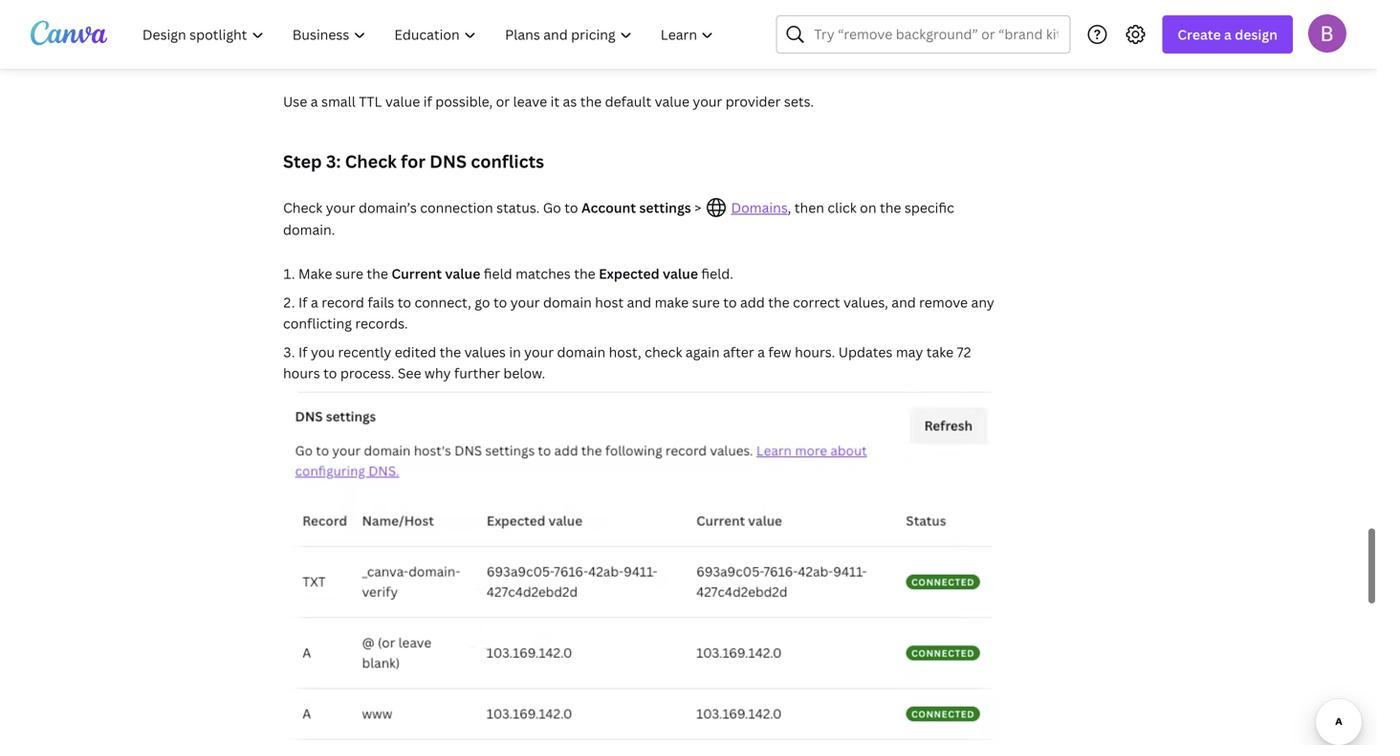 Task type: describe. For each thing, give the bounding box(es) containing it.
go
[[475, 293, 490, 312]]

click
[[828, 199, 857, 217]]

to left add
[[724, 293, 737, 312]]

hours.
[[795, 343, 836, 361]]

a for if
[[311, 293, 318, 312]]

field.
[[702, 265, 734, 283]]

use
[[283, 93, 307, 111]]

value left 'if'
[[385, 93, 420, 111]]

if for a
[[298, 293, 308, 312]]

conflicting
[[283, 314, 352, 333]]

you
[[311, 343, 335, 361]]

for
[[401, 150, 426, 173]]

status.
[[497, 199, 540, 217]]

the up host
[[574, 265, 596, 283]]

why
[[425, 364, 451, 382]]

in
[[509, 343, 521, 361]]

take
[[927, 343, 954, 361]]

make
[[298, 265, 332, 283]]

check your domain's connection status. go to account settings >
[[283, 199, 705, 217]]

the right as
[[580, 93, 602, 111]]

design
[[1235, 25, 1278, 44]]

may
[[896, 343, 924, 361]]

your left provider
[[693, 93, 723, 111]]

1 and from the left
[[627, 293, 652, 312]]

as
[[563, 93, 577, 111]]

domain inside if you recently edited the values in your domain host, check again after a few hours. updates may take 72 hours to process. see why further below.
[[557, 343, 606, 361]]

values
[[465, 343, 506, 361]]

correct
[[793, 293, 841, 312]]

a inside if you recently edited the values in your domain host, check again after a few hours. updates may take 72 hours to process. see why further below.
[[758, 343, 765, 361]]

>
[[695, 199, 702, 217]]

sets.
[[784, 93, 814, 111]]

create
[[1178, 25, 1221, 44]]

expected
[[599, 265, 660, 283]]

to inside if you recently edited the values in your domain host, check again after a few hours. updates may take 72 hours to process. see why further below.
[[323, 364, 337, 382]]

conflicts
[[471, 150, 544, 173]]

records.
[[355, 314, 408, 333]]

domains
[[731, 199, 788, 217]]

again
[[686, 343, 720, 361]]

your inside if you recently edited the values in your domain host, check again after a few hours. updates may take 72 hours to process. see why further below.
[[524, 343, 554, 361]]

value up go in the left of the page
[[445, 265, 481, 283]]

or
[[496, 93, 510, 111]]

step 3: check for dns conflicts
[[283, 150, 544, 173]]

connect,
[[415, 293, 472, 312]]

check
[[645, 343, 683, 361]]

small
[[321, 93, 356, 111]]

after
[[723, 343, 755, 361]]

the inside if you recently edited the values in your domain host, check again after a few hours. updates may take 72 hours to process. see why further below.
[[440, 343, 461, 361]]

create a design button
[[1163, 15, 1294, 54]]

remove
[[920, 293, 968, 312]]

few
[[769, 343, 792, 361]]

3:
[[326, 150, 341, 173]]

bob builder image
[[1309, 14, 1347, 52]]

value up make
[[663, 265, 698, 283]]

,
[[788, 199, 792, 217]]

to right fails at left top
[[398, 293, 411, 312]]

2 and from the left
[[892, 293, 916, 312]]

sure inside if a record fails to connect, go to your domain host and make sure to add the correct values, and remove any conflicting records.
[[692, 293, 720, 312]]

the up fails at left top
[[367, 265, 388, 283]]

make
[[655, 293, 689, 312]]

record
[[322, 293, 364, 312]]

see
[[398, 364, 421, 382]]

to right go
[[565, 199, 578, 217]]

if you recently edited the values in your domain host, check again after a few hours. updates may take 72 hours to process. see why further below.
[[283, 343, 971, 382]]

if for you
[[298, 343, 308, 361]]

specific
[[905, 199, 955, 217]]



Task type: vqa. For each thing, say whether or not it's contained in the screenshot.
SEE
yes



Task type: locate. For each thing, give the bounding box(es) containing it.
hours
[[283, 364, 320, 382]]

domains link
[[731, 199, 788, 217]]

and right host
[[627, 293, 652, 312]]

1 if from the top
[[298, 293, 308, 312]]

add
[[740, 293, 765, 312]]

1 vertical spatial if
[[298, 343, 308, 361]]

sure up "record"
[[336, 265, 364, 283]]

possible,
[[436, 93, 493, 111]]

1 vertical spatial sure
[[692, 293, 720, 312]]

on
[[860, 199, 877, 217]]

fails
[[368, 293, 394, 312]]

0 horizontal spatial and
[[627, 293, 652, 312]]

domain
[[543, 293, 592, 312], [557, 343, 606, 361]]

a inside if a record fails to connect, go to your domain host and make sure to add the correct values, and remove any conflicting records.
[[311, 293, 318, 312]]

a left design
[[1225, 25, 1232, 44]]

the up why
[[440, 343, 461, 361]]

ttl
[[359, 93, 382, 111]]

then
[[795, 199, 825, 217]]

a right use
[[311, 93, 318, 111]]

domain left the "host,"
[[557, 343, 606, 361]]

leave
[[513, 93, 547, 111]]

provider
[[726, 93, 781, 111]]

if
[[298, 293, 308, 312], [298, 343, 308, 361]]

1 vertical spatial check
[[283, 199, 323, 217]]

use a small ttl value if possible, or leave it as the default value your provider sets.
[[283, 93, 814, 111]]

domain's
[[359, 199, 417, 217]]

0 vertical spatial sure
[[336, 265, 364, 283]]

1 horizontal spatial sure
[[692, 293, 720, 312]]

and
[[627, 293, 652, 312], [892, 293, 916, 312]]

default
[[605, 93, 652, 111]]

top level navigation element
[[130, 15, 730, 54]]

process.
[[340, 364, 395, 382]]

field
[[484, 265, 512, 283]]

check right 3:
[[345, 150, 397, 173]]

step
[[283, 150, 322, 173]]

connection
[[420, 199, 493, 217]]

create a design
[[1178, 25, 1278, 44]]

current
[[392, 265, 442, 283]]

value
[[385, 93, 420, 111], [655, 93, 690, 111], [445, 265, 481, 283], [663, 265, 698, 283]]

account
[[582, 199, 636, 217]]

if
[[424, 93, 432, 111]]

matches
[[516, 265, 571, 283]]

if inside if you recently edited the values in your domain host, check again after a few hours. updates may take 72 hours to process. see why further below.
[[298, 343, 308, 361]]

sure down field. at the top right
[[692, 293, 720, 312]]

a up conflicting
[[311, 293, 318, 312]]

if left you
[[298, 343, 308, 361]]

the right add
[[768, 293, 790, 312]]

0 vertical spatial check
[[345, 150, 397, 173]]

domain inside if a record fails to connect, go to your domain host and make sure to add the correct values, and remove any conflicting records.
[[543, 293, 592, 312]]

domain.
[[283, 221, 335, 239]]

Try "remove background" or "brand kit" search field
[[815, 16, 1058, 53]]

0 vertical spatial if
[[298, 293, 308, 312]]

if a record fails to connect, go to your domain host and make sure to add the correct values, and remove any conflicting records.
[[283, 293, 995, 333]]

if up conflicting
[[298, 293, 308, 312]]

check up domain.
[[283, 199, 323, 217]]

make sure the current value field matches the expected value field.
[[298, 265, 734, 283]]

a
[[1225, 25, 1232, 44], [311, 93, 318, 111], [311, 293, 318, 312], [758, 343, 765, 361]]

your up domain.
[[326, 199, 356, 217]]

1 horizontal spatial and
[[892, 293, 916, 312]]

a for create
[[1225, 25, 1232, 44]]

0 horizontal spatial check
[[283, 199, 323, 217]]

your inside if a record fails to connect, go to your domain host and make sure to add the correct values, and remove any conflicting records.
[[511, 293, 540, 312]]

settings
[[640, 199, 691, 217]]

to down you
[[323, 364, 337, 382]]

recently
[[338, 343, 392, 361]]

a inside dropdown button
[[1225, 25, 1232, 44]]

check
[[345, 150, 397, 173], [283, 199, 323, 217]]

any
[[972, 293, 995, 312]]

a for use
[[311, 93, 318, 111]]

your down the make sure the current value field matches the expected value field.
[[511, 293, 540, 312]]

it
[[551, 93, 560, 111]]

host
[[595, 293, 624, 312]]

your
[[693, 93, 723, 111], [326, 199, 356, 217], [511, 293, 540, 312], [524, 343, 554, 361]]

your right in
[[524, 343, 554, 361]]

the right "on"
[[880, 199, 902, 217]]

0 vertical spatial domain
[[543, 293, 592, 312]]

edited
[[395, 343, 437, 361]]

go
[[543, 199, 561, 217]]

72
[[957, 343, 971, 361]]

0 horizontal spatial sure
[[336, 265, 364, 283]]

1 vertical spatial domain
[[557, 343, 606, 361]]

the inside , then click on the specific domain.
[[880, 199, 902, 217]]

if inside if a record fails to connect, go to your domain host and make sure to add the correct values, and remove any conflicting records.
[[298, 293, 308, 312]]

2 if from the top
[[298, 343, 308, 361]]

and right values,
[[892, 293, 916, 312]]

dns
[[430, 150, 467, 173]]

host,
[[609, 343, 642, 361]]

value right default
[[655, 93, 690, 111]]

sure
[[336, 265, 364, 283], [692, 293, 720, 312]]

domain down matches
[[543, 293, 592, 312]]

to right go in the left of the page
[[494, 293, 507, 312]]

a left few
[[758, 343, 765, 361]]

further
[[454, 364, 500, 382]]

the inside if a record fails to connect, go to your domain host and make sure to add the correct values, and remove any conflicting records.
[[768, 293, 790, 312]]

, then click on the specific domain.
[[283, 199, 955, 239]]

to
[[565, 199, 578, 217], [398, 293, 411, 312], [494, 293, 507, 312], [724, 293, 737, 312], [323, 364, 337, 382]]

updates
[[839, 343, 893, 361]]

the
[[580, 93, 602, 111], [880, 199, 902, 217], [367, 265, 388, 283], [574, 265, 596, 283], [768, 293, 790, 312], [440, 343, 461, 361]]

1 horizontal spatial check
[[345, 150, 397, 173]]

below.
[[504, 364, 546, 382]]

values,
[[844, 293, 889, 312]]



